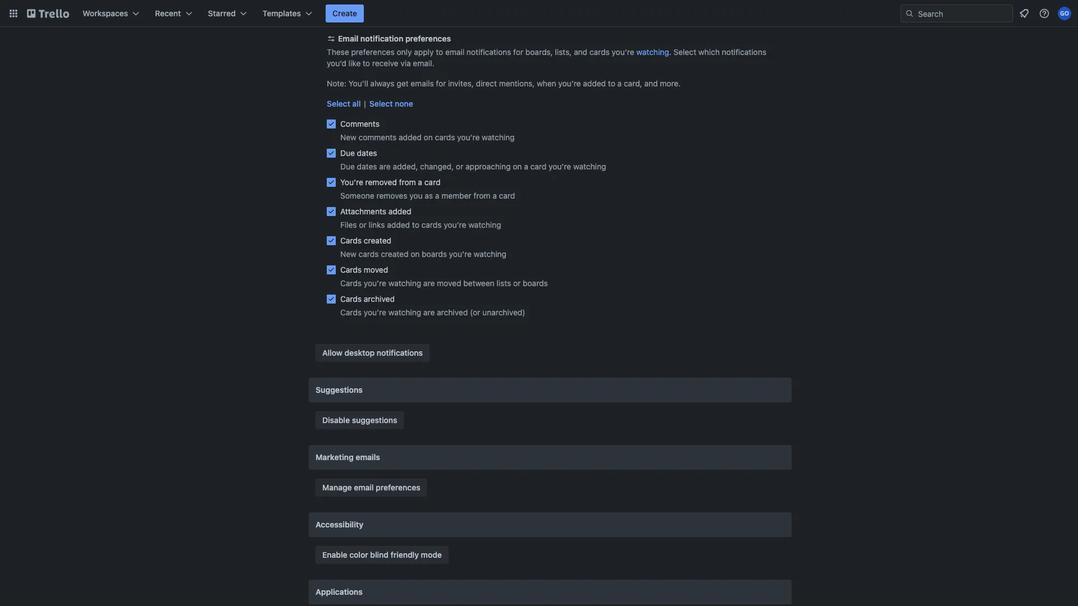 Task type: vqa. For each thing, say whether or not it's contained in the screenshot.
Ups
no



Task type: locate. For each thing, give the bounding box(es) containing it.
cards right "lists,"
[[589, 47, 610, 57]]

0 vertical spatial due
[[340, 149, 355, 158]]

to right apply
[[436, 47, 443, 57]]

2 horizontal spatial on
[[513, 162, 522, 171]]

cards for cards you're watching are archived (or unarchived)
[[340, 308, 362, 317]]

email right manage
[[354, 483, 374, 492]]

. select which notifications you'd like to receive via email.
[[327, 47, 766, 68]]

0 vertical spatial dates
[[357, 149, 377, 158]]

suggestions
[[316, 385, 363, 395]]

0 vertical spatial and
[[574, 47, 587, 57]]

0 horizontal spatial emails
[[356, 453, 380, 462]]

0 horizontal spatial from
[[399, 178, 416, 187]]

0 vertical spatial boards
[[422, 250, 447, 259]]

0 horizontal spatial or
[[359, 220, 366, 230]]

(or
[[470, 308, 480, 317]]

or right changed,
[[456, 162, 463, 171]]

you
[[409, 191, 423, 200]]

to inside . select which notifications you'd like to receive via email.
[[363, 59, 370, 68]]

allow
[[322, 348, 342, 358]]

1 vertical spatial due
[[340, 162, 355, 171]]

0 vertical spatial are
[[379, 162, 391, 171]]

cards for cards archived
[[340, 294, 362, 304]]

on up changed,
[[424, 133, 433, 142]]

2 horizontal spatial or
[[513, 279, 521, 288]]

a down approaching
[[493, 191, 497, 200]]

due for due dates are added, changed, or approaching on a card you're watching
[[340, 162, 355, 171]]

select right |
[[369, 99, 393, 108]]

new down comments
[[340, 133, 356, 142]]

0 vertical spatial from
[[399, 178, 416, 187]]

1 vertical spatial archived
[[437, 308, 468, 317]]

2 horizontal spatial notifications
[[722, 47, 766, 57]]

2 vertical spatial preferences
[[376, 483, 420, 492]]

someone
[[340, 191, 374, 200]]

2 horizontal spatial select
[[674, 47, 696, 57]]

boards up cards you're watching are moved between lists or boards
[[422, 250, 447, 259]]

notifications
[[467, 47, 511, 57], [722, 47, 766, 57], [377, 348, 423, 358]]

are up cards you're watching are archived (or unarchived)
[[423, 279, 435, 288]]

1 horizontal spatial boards
[[523, 279, 548, 288]]

to right like
[[363, 59, 370, 68]]

email
[[338, 34, 358, 43]]

1 vertical spatial emails
[[356, 453, 380, 462]]

1 new from the top
[[340, 133, 356, 142]]

1 vertical spatial moved
[[437, 279, 461, 288]]

4 cards from the top
[[340, 294, 362, 304]]

due dates
[[340, 149, 377, 158]]

archived
[[364, 294, 395, 304], [437, 308, 468, 317]]

to down you
[[412, 220, 419, 230]]

card right approaching
[[530, 162, 546, 171]]

0 horizontal spatial boards
[[422, 250, 447, 259]]

cards
[[340, 236, 362, 245], [340, 265, 362, 275], [340, 279, 362, 288], [340, 294, 362, 304], [340, 308, 362, 317]]

emails up manage email preferences
[[356, 453, 380, 462]]

1 horizontal spatial emails
[[411, 79, 434, 88]]

more.
[[660, 79, 681, 88]]

cards archived
[[340, 294, 395, 304]]

workspaces
[[83, 9, 128, 18]]

1 horizontal spatial and
[[644, 79, 658, 88]]

dates down due dates
[[357, 162, 377, 171]]

preferences for email
[[376, 483, 420, 492]]

recent
[[155, 9, 181, 18]]

due
[[340, 149, 355, 158], [340, 162, 355, 171]]

watching
[[636, 47, 669, 57], [482, 133, 515, 142], [573, 162, 606, 171], [468, 220, 501, 230], [474, 250, 506, 259], [388, 279, 421, 288], [388, 308, 421, 317]]

0 vertical spatial for
[[513, 47, 523, 57]]

only
[[397, 47, 412, 57]]

new for new cards created on boards you're watching
[[340, 250, 356, 259]]

1 horizontal spatial moved
[[437, 279, 461, 288]]

are down cards you're watching are moved between lists or boards
[[423, 308, 435, 317]]

email right apply
[[445, 47, 464, 57]]

templates button
[[256, 4, 319, 22]]

create
[[332, 9, 357, 18]]

a left card,
[[617, 79, 622, 88]]

1 horizontal spatial or
[[456, 162, 463, 171]]

select all button
[[327, 98, 361, 109]]

0 horizontal spatial on
[[411, 250, 420, 259]]

to
[[436, 47, 443, 57], [363, 59, 370, 68], [608, 79, 615, 88], [412, 220, 419, 230]]

emails
[[411, 79, 434, 88], [356, 453, 380, 462]]

are up removed
[[379, 162, 391, 171]]

1 horizontal spatial archived
[[437, 308, 468, 317]]

between
[[463, 279, 494, 288]]

all
[[352, 99, 361, 108]]

notifications up direct
[[467, 47, 511, 57]]

are
[[379, 162, 391, 171], [423, 279, 435, 288], [423, 308, 435, 317]]

notifications right which on the right top of the page
[[722, 47, 766, 57]]

and right card,
[[644, 79, 658, 88]]

manage email preferences
[[322, 483, 420, 492]]

1 vertical spatial are
[[423, 279, 435, 288]]

archived down cards moved
[[364, 294, 395, 304]]

0 vertical spatial on
[[424, 133, 433, 142]]

and right "lists,"
[[574, 47, 587, 57]]

back to home image
[[27, 4, 69, 22]]

moved
[[364, 265, 388, 275], [437, 279, 461, 288]]

which
[[698, 47, 720, 57]]

select
[[674, 47, 696, 57], [327, 99, 350, 108], [369, 99, 393, 108]]

1 horizontal spatial on
[[424, 133, 433, 142]]

on down "files or links added to cards you're watching"
[[411, 250, 420, 259]]

1 vertical spatial preferences
[[351, 47, 395, 57]]

0 vertical spatial preferences
[[405, 34, 451, 43]]

cards you're watching are moved between lists or boards
[[340, 279, 548, 288]]

.
[[669, 47, 671, 57]]

2 vertical spatial card
[[499, 191, 515, 200]]

or down attachments
[[359, 220, 366, 230]]

and
[[574, 47, 587, 57], [644, 79, 658, 88]]

card
[[530, 162, 546, 171], [424, 178, 440, 187], [499, 191, 515, 200]]

attachments added
[[340, 207, 411, 216]]

from right member
[[474, 191, 490, 200]]

from down the added,
[[399, 178, 416, 187]]

templates
[[263, 9, 301, 18]]

1 vertical spatial on
[[513, 162, 522, 171]]

1 vertical spatial or
[[359, 220, 366, 230]]

dates
[[357, 149, 377, 158], [357, 162, 377, 171]]

notifications right desktop
[[377, 348, 423, 358]]

you're removed from a card
[[340, 178, 440, 187]]

a
[[617, 79, 622, 88], [524, 162, 528, 171], [418, 178, 422, 187], [435, 191, 439, 200], [493, 191, 497, 200]]

1 horizontal spatial for
[[513, 47, 523, 57]]

cards for cards created
[[340, 236, 362, 245]]

2 vertical spatial are
[[423, 308, 435, 317]]

preferences
[[405, 34, 451, 43], [351, 47, 395, 57], [376, 483, 420, 492]]

2 due from the top
[[340, 162, 355, 171]]

get
[[397, 79, 408, 88]]

1 cards from the top
[[340, 236, 362, 245]]

dates down comments
[[357, 149, 377, 158]]

none
[[395, 99, 413, 108]]

1 due from the top
[[340, 149, 355, 158]]

0 vertical spatial email
[[445, 47, 464, 57]]

5 cards from the top
[[340, 308, 362, 317]]

card up the as
[[424, 178, 440, 187]]

a right the as
[[435, 191, 439, 200]]

0 horizontal spatial card
[[424, 178, 440, 187]]

email
[[445, 47, 464, 57], [354, 483, 374, 492]]

2 new from the top
[[340, 250, 356, 259]]

2 horizontal spatial card
[[530, 162, 546, 171]]

manage email preferences link
[[316, 479, 427, 497]]

added
[[583, 79, 606, 88], [399, 133, 422, 142], [388, 207, 411, 216], [387, 220, 410, 230]]

boards
[[422, 250, 447, 259], [523, 279, 548, 288]]

new down cards created
[[340, 250, 356, 259]]

friendly
[[391, 551, 419, 560]]

2 vertical spatial on
[[411, 250, 420, 259]]

0 horizontal spatial email
[[354, 483, 374, 492]]

marketing emails
[[316, 453, 380, 462]]

|
[[364, 99, 366, 108]]

for left boards,
[[513, 47, 523, 57]]

moved left 'between' in the top left of the page
[[437, 279, 461, 288]]

moved up cards archived
[[364, 265, 388, 275]]

a right approaching
[[524, 162, 528, 171]]

emails right get
[[411, 79, 434, 88]]

1 vertical spatial email
[[354, 483, 374, 492]]

removed
[[365, 178, 397, 187]]

0 notifications image
[[1017, 7, 1031, 20]]

are for cards moved
[[423, 279, 435, 288]]

2 cards from the top
[[340, 265, 362, 275]]

1 horizontal spatial from
[[474, 191, 490, 200]]

created
[[364, 236, 391, 245], [381, 250, 408, 259]]

enable color blind friendly mode link
[[316, 546, 449, 564]]

card down approaching
[[499, 191, 515, 200]]

you're
[[340, 178, 363, 187]]

created down links
[[364, 236, 391, 245]]

1 vertical spatial dates
[[357, 162, 377, 171]]

1 horizontal spatial email
[[445, 47, 464, 57]]

on right approaching
[[513, 162, 522, 171]]

files or links added to cards you're watching
[[340, 220, 501, 230]]

select left 'all'
[[327, 99, 350, 108]]

on
[[424, 133, 433, 142], [513, 162, 522, 171], [411, 250, 420, 259]]

created down cards created
[[381, 250, 408, 259]]

3 cards from the top
[[340, 279, 362, 288]]

archived left "(or"
[[437, 308, 468, 317]]

or right lists
[[513, 279, 521, 288]]

boards right lists
[[523, 279, 548, 288]]

0 vertical spatial new
[[340, 133, 356, 142]]

0 vertical spatial or
[[456, 162, 463, 171]]

0 vertical spatial moved
[[364, 265, 388, 275]]

0 horizontal spatial for
[[436, 79, 446, 88]]

accessibility
[[316, 520, 363, 529]]

manage
[[322, 483, 352, 492]]

for left 'invites,'
[[436, 79, 446, 88]]

1 vertical spatial new
[[340, 250, 356, 259]]

2 vertical spatial or
[[513, 279, 521, 288]]

new
[[340, 133, 356, 142], [340, 250, 356, 259]]

2 dates from the top
[[357, 162, 377, 171]]

workspaces button
[[76, 4, 146, 22]]

preferences for notification
[[405, 34, 451, 43]]

1 dates from the top
[[357, 149, 377, 158]]

select right .
[[674, 47, 696, 57]]

notification
[[360, 34, 403, 43]]

added down "removes"
[[388, 207, 411, 216]]

1 vertical spatial and
[[644, 79, 658, 88]]

or
[[456, 162, 463, 171], [359, 220, 366, 230], [513, 279, 521, 288]]

Search field
[[914, 5, 1012, 22]]

0 vertical spatial archived
[[364, 294, 395, 304]]

1 vertical spatial from
[[474, 191, 490, 200]]



Task type: describe. For each thing, give the bounding box(es) containing it.
added right links
[[387, 220, 410, 230]]

marketing
[[316, 453, 354, 462]]

unarchived)
[[482, 308, 525, 317]]

invites,
[[448, 79, 474, 88]]

cards up changed,
[[435, 133, 455, 142]]

0 horizontal spatial select
[[327, 99, 350, 108]]

files
[[340, 220, 357, 230]]

enable
[[322, 551, 347, 560]]

you'll
[[349, 79, 368, 88]]

mode
[[421, 551, 442, 560]]

primary element
[[0, 0, 1078, 27]]

1 horizontal spatial card
[[499, 191, 515, 200]]

create button
[[326, 4, 364, 22]]

0 horizontal spatial and
[[574, 47, 587, 57]]

new cards created on boards you're watching
[[340, 250, 506, 259]]

cards you're watching are archived (or unarchived)
[[340, 308, 525, 317]]

note:
[[327, 79, 346, 88]]

color
[[349, 551, 368, 560]]

enable color blind friendly mode
[[322, 551, 442, 560]]

direct
[[476, 79, 497, 88]]

like
[[348, 59, 361, 68]]

cards created
[[340, 236, 391, 245]]

1 vertical spatial for
[[436, 79, 446, 88]]

starred
[[208, 9, 236, 18]]

cards moved
[[340, 265, 388, 275]]

0 vertical spatial card
[[530, 162, 546, 171]]

note: you'll always get emails for invites, direct mentions, when you're added to a card, and more.
[[327, 79, 681, 88]]

starred button
[[201, 4, 254, 22]]

approaching
[[465, 162, 511, 171]]

0 vertical spatial emails
[[411, 79, 434, 88]]

member
[[441, 191, 471, 200]]

1 vertical spatial boards
[[523, 279, 548, 288]]

select all | select none
[[327, 99, 413, 108]]

disable suggestions link
[[316, 412, 404, 430]]

these preferences only apply to email notifications for boards, lists, and cards you're watching
[[327, 47, 669, 57]]

blind
[[370, 551, 389, 560]]

removes
[[376, 191, 407, 200]]

links
[[369, 220, 385, 230]]

someone removes you as a member from a card
[[340, 191, 515, 200]]

select inside . select which notifications you'd like to receive via email.
[[674, 47, 696, 57]]

when
[[537, 79, 556, 88]]

attachments
[[340, 207, 386, 216]]

apply
[[414, 47, 434, 57]]

email.
[[413, 59, 434, 68]]

0 horizontal spatial archived
[[364, 294, 395, 304]]

allow desktop notifications
[[322, 348, 423, 358]]

1 vertical spatial card
[[424, 178, 440, 187]]

select none button
[[369, 98, 413, 109]]

on for boards
[[411, 250, 420, 259]]

0 vertical spatial created
[[364, 236, 391, 245]]

added,
[[393, 162, 418, 171]]

applications
[[316, 588, 363, 597]]

0 horizontal spatial moved
[[364, 265, 388, 275]]

card,
[[624, 79, 642, 88]]

0 horizontal spatial notifications
[[377, 348, 423, 358]]

as
[[425, 191, 433, 200]]

lists
[[497, 279, 511, 288]]

to left card,
[[608, 79, 615, 88]]

boards,
[[525, 47, 553, 57]]

changed,
[[420, 162, 454, 171]]

1 horizontal spatial notifications
[[467, 47, 511, 57]]

on for cards
[[424, 133, 433, 142]]

mentions,
[[499, 79, 535, 88]]

dates for due dates are added, changed, or approaching on a card you're watching
[[357, 162, 377, 171]]

via
[[401, 59, 411, 68]]

cards for cards you're watching are moved between lists or boards
[[340, 279, 362, 288]]

cards for cards moved
[[340, 265, 362, 275]]

lists,
[[555, 47, 572, 57]]

disable
[[322, 416, 350, 425]]

comments
[[359, 133, 397, 142]]

dates for due dates
[[357, 149, 377, 158]]

new for new comments added on cards you're watching
[[340, 133, 356, 142]]

notifications inside . select which notifications you'd like to receive via email.
[[722, 47, 766, 57]]

search image
[[905, 9, 914, 18]]

watching link
[[636, 47, 669, 57]]

you'd
[[327, 59, 346, 68]]

always
[[370, 79, 394, 88]]

1 horizontal spatial select
[[369, 99, 393, 108]]

open information menu image
[[1039, 8, 1050, 19]]

due for due dates
[[340, 149, 355, 158]]

these
[[327, 47, 349, 57]]

email notification preferences
[[338, 34, 451, 43]]

suggestions
[[352, 416, 397, 425]]

gary orlando (garyorlando) image
[[1058, 7, 1071, 20]]

desktop
[[344, 348, 375, 358]]

new comments added on cards you're watching
[[340, 133, 515, 142]]

cards down the as
[[421, 220, 442, 230]]

are for cards archived
[[423, 308, 435, 317]]

cards down cards created
[[359, 250, 379, 259]]

allow desktop notifications link
[[316, 344, 430, 362]]

added up the added,
[[399, 133, 422, 142]]

comments
[[340, 119, 380, 129]]

recent button
[[148, 4, 199, 22]]

a up you
[[418, 178, 422, 187]]

1 vertical spatial created
[[381, 250, 408, 259]]

added left card,
[[583, 79, 606, 88]]

receive
[[372, 59, 398, 68]]

disable suggestions
[[322, 416, 397, 425]]

due dates are added, changed, or approaching on a card you're watching
[[340, 162, 606, 171]]



